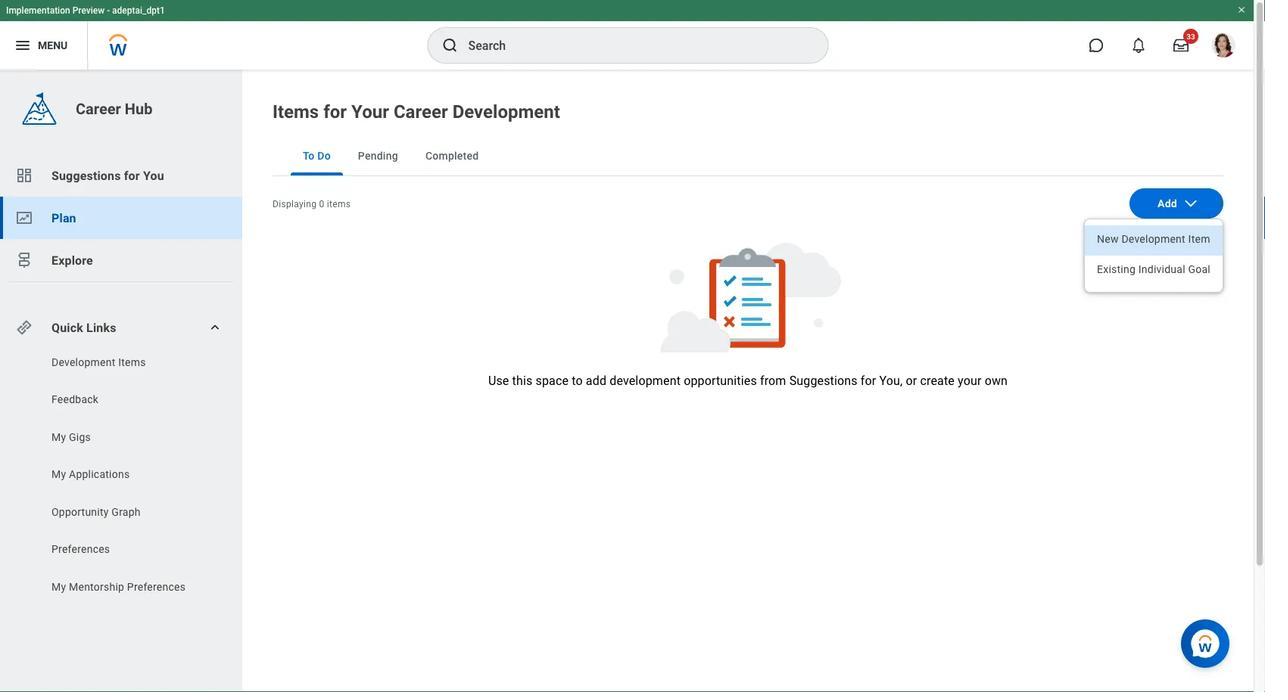 Task type: describe. For each thing, give the bounding box(es) containing it.
opportunities
[[684, 374, 757, 388]]

this
[[512, 374, 533, 388]]

preferences link
[[50, 542, 206, 558]]

timeline milestone image
[[15, 251, 33, 270]]

for for you
[[124, 168, 140, 183]]

my for my mentorship preferences
[[51, 581, 66, 594]]

0
[[319, 199, 324, 210]]

to do button
[[291, 136, 343, 176]]

space
[[536, 374, 569, 388]]

suggestions inside list
[[51, 168, 121, 183]]

development items link
[[50, 355, 206, 370]]

explore
[[51, 253, 93, 268]]

items for your career development
[[273, 101, 560, 123]]

create
[[920, 374, 955, 388]]

suggestions for you
[[51, 168, 164, 183]]

33
[[1187, 32, 1195, 41]]

Search Workday  search field
[[468, 29, 797, 62]]

implementation
[[6, 5, 70, 16]]

link image
[[15, 319, 33, 337]]

plan
[[51, 211, 76, 225]]

items
[[327, 199, 351, 210]]

development
[[610, 374, 681, 388]]

your
[[351, 101, 389, 123]]

displaying
[[273, 199, 317, 210]]

onboarding home image
[[15, 209, 33, 227]]

feedback
[[51, 394, 99, 406]]

adeptai_dpt1
[[112, 5, 165, 16]]

use this space to add development opportunities from suggestions for you, or create your own
[[488, 374, 1008, 388]]

hub
[[125, 100, 152, 118]]

links
[[86, 321, 116, 335]]

you
[[143, 168, 164, 183]]

graph
[[112, 506, 141, 519]]

existing
[[1097, 263, 1136, 276]]

inbox large image
[[1173, 38, 1189, 53]]

mentorship
[[69, 581, 124, 594]]

my gigs link
[[50, 430, 206, 445]]

opportunity graph link
[[50, 505, 206, 520]]

to
[[303, 150, 315, 162]]

33 button
[[1164, 29, 1198, 62]]

gigs
[[69, 431, 91, 444]]

quick
[[51, 321, 83, 335]]

1 horizontal spatial suggestions
[[789, 374, 858, 388]]

my for my gigs
[[51, 431, 66, 444]]

pending button
[[346, 136, 410, 176]]

my for my applications
[[51, 469, 66, 481]]

notifications large image
[[1131, 38, 1146, 53]]

explore link
[[0, 239, 242, 282]]

quick links
[[51, 321, 116, 335]]

item
[[1188, 233, 1210, 245]]

add button
[[1130, 189, 1223, 219]]

dashboard image
[[15, 167, 33, 185]]

my applications
[[51, 469, 130, 481]]

for for your
[[323, 101, 347, 123]]

applications
[[69, 469, 130, 481]]

0 horizontal spatial career
[[76, 100, 121, 118]]

displaying 0 items
[[273, 199, 351, 210]]

completed
[[425, 150, 479, 162]]

menu button
[[0, 21, 87, 70]]

do
[[317, 150, 331, 162]]



Task type: locate. For each thing, give the bounding box(es) containing it.
my
[[51, 431, 66, 444], [51, 469, 66, 481], [51, 581, 66, 594]]

chevron up small image
[[207, 320, 223, 335]]

0 horizontal spatial items
[[118, 356, 146, 369]]

2 horizontal spatial development
[[1122, 233, 1185, 245]]

my down my gigs
[[51, 469, 66, 481]]

to
[[572, 374, 583, 388]]

quick links element
[[15, 313, 230, 343]]

new development item button
[[1085, 226, 1223, 256]]

existing individual goal
[[1097, 263, 1211, 276]]

suggestions up plan
[[51, 168, 121, 183]]

0 vertical spatial list
[[0, 154, 242, 282]]

2 my from the top
[[51, 469, 66, 481]]

add menu
[[1085, 226, 1223, 286]]

0 horizontal spatial suggestions
[[51, 168, 121, 183]]

new development item
[[1097, 233, 1210, 245]]

1 horizontal spatial career
[[394, 101, 448, 123]]

suggestions
[[51, 168, 121, 183], [789, 374, 858, 388]]

0 horizontal spatial development
[[51, 356, 115, 369]]

my applications link
[[50, 467, 206, 483]]

individual
[[1138, 263, 1185, 276]]

1 horizontal spatial development
[[452, 101, 560, 123]]

plan link
[[0, 197, 242, 239]]

for
[[323, 101, 347, 123], [124, 168, 140, 183], [861, 374, 876, 388]]

for inside list
[[124, 168, 140, 183]]

items down quick links element
[[118, 356, 146, 369]]

profile logan mcneil image
[[1211, 33, 1236, 61]]

add
[[1158, 197, 1177, 210]]

chevron down image
[[1183, 196, 1198, 211]]

search image
[[441, 36, 459, 55]]

1 vertical spatial my
[[51, 469, 66, 481]]

opportunity
[[51, 506, 109, 519]]

to do
[[303, 150, 331, 162]]

3 my from the top
[[51, 581, 66, 594]]

development up the existing individual goal
[[1122, 233, 1185, 245]]

2 vertical spatial for
[[861, 374, 876, 388]]

from
[[760, 374, 786, 388]]

1 vertical spatial list
[[0, 355, 242, 599]]

development
[[452, 101, 560, 123], [1122, 233, 1185, 245], [51, 356, 115, 369]]

own
[[985, 374, 1008, 388]]

1 vertical spatial preferences
[[127, 581, 186, 594]]

opportunity graph
[[51, 506, 141, 519]]

1 vertical spatial development
[[1122, 233, 1185, 245]]

items up to
[[273, 101, 319, 123]]

or
[[906, 374, 917, 388]]

2 list from the top
[[0, 355, 242, 599]]

my gigs
[[51, 431, 91, 444]]

0 vertical spatial my
[[51, 431, 66, 444]]

0 vertical spatial items
[[273, 101, 319, 123]]

my left mentorship
[[51, 581, 66, 594]]

1 my from the top
[[51, 431, 66, 444]]

career
[[76, 100, 121, 118], [394, 101, 448, 123]]

1 list from the top
[[0, 154, 242, 282]]

my inside "link"
[[51, 469, 66, 481]]

1 horizontal spatial for
[[323, 101, 347, 123]]

development inside button
[[1122, 233, 1185, 245]]

menu
[[38, 39, 68, 52]]

justify image
[[14, 36, 32, 55]]

0 horizontal spatial for
[[124, 168, 140, 183]]

development up the completed
[[452, 101, 560, 123]]

list containing suggestions for you
[[0, 154, 242, 282]]

items
[[273, 101, 319, 123], [118, 356, 146, 369]]

0 vertical spatial development
[[452, 101, 560, 123]]

list containing development items
[[0, 355, 242, 599]]

1 horizontal spatial preferences
[[127, 581, 186, 594]]

preview
[[72, 5, 105, 16]]

use
[[488, 374, 509, 388]]

feedback link
[[50, 393, 206, 408]]

you,
[[879, 374, 903, 388]]

completed button
[[413, 136, 491, 176]]

new
[[1097, 233, 1119, 245]]

existing individual goal button
[[1085, 256, 1223, 286]]

list
[[0, 154, 242, 282], [0, 355, 242, 599]]

close environment banner image
[[1237, 5, 1246, 14]]

development items
[[51, 356, 146, 369]]

suggestions for you link
[[0, 154, 242, 197]]

career right your
[[394, 101, 448, 123]]

career left hub on the top of the page
[[76, 100, 121, 118]]

for left your
[[323, 101, 347, 123]]

suggestions right from
[[789, 374, 858, 388]]

for left you,
[[861, 374, 876, 388]]

pending
[[358, 150, 398, 162]]

implementation preview -   adeptai_dpt1
[[6, 5, 165, 16]]

goal
[[1188, 263, 1211, 276]]

preferences
[[51, 544, 110, 556], [127, 581, 186, 594]]

1 vertical spatial suggestions
[[789, 374, 858, 388]]

1 horizontal spatial items
[[273, 101, 319, 123]]

0 vertical spatial for
[[323, 101, 347, 123]]

add
[[586, 374, 606, 388]]

0 vertical spatial preferences
[[51, 544, 110, 556]]

my inside 'link'
[[51, 431, 66, 444]]

preferences down "preferences" link
[[127, 581, 186, 594]]

your
[[958, 374, 982, 388]]

0 vertical spatial suggestions
[[51, 168, 121, 183]]

items inside list
[[118, 356, 146, 369]]

development down quick links
[[51, 356, 115, 369]]

menu banner
[[0, 0, 1254, 70]]

my mentorship preferences link
[[50, 580, 206, 595]]

2 vertical spatial my
[[51, 581, 66, 594]]

career hub
[[76, 100, 152, 118]]

1 vertical spatial items
[[118, 356, 146, 369]]

tab list
[[273, 136, 1223, 176]]

for left "you"
[[124, 168, 140, 183]]

2 vertical spatial development
[[51, 356, 115, 369]]

tab list containing to do
[[273, 136, 1223, 176]]

0 horizontal spatial preferences
[[51, 544, 110, 556]]

-
[[107, 5, 110, 16]]

my left "gigs"
[[51, 431, 66, 444]]

preferences down opportunity
[[51, 544, 110, 556]]

1 vertical spatial for
[[124, 168, 140, 183]]

2 horizontal spatial for
[[861, 374, 876, 388]]

my mentorship preferences
[[51, 581, 186, 594]]



Task type: vqa. For each thing, say whether or not it's contained in the screenshot.
tooltip
no



